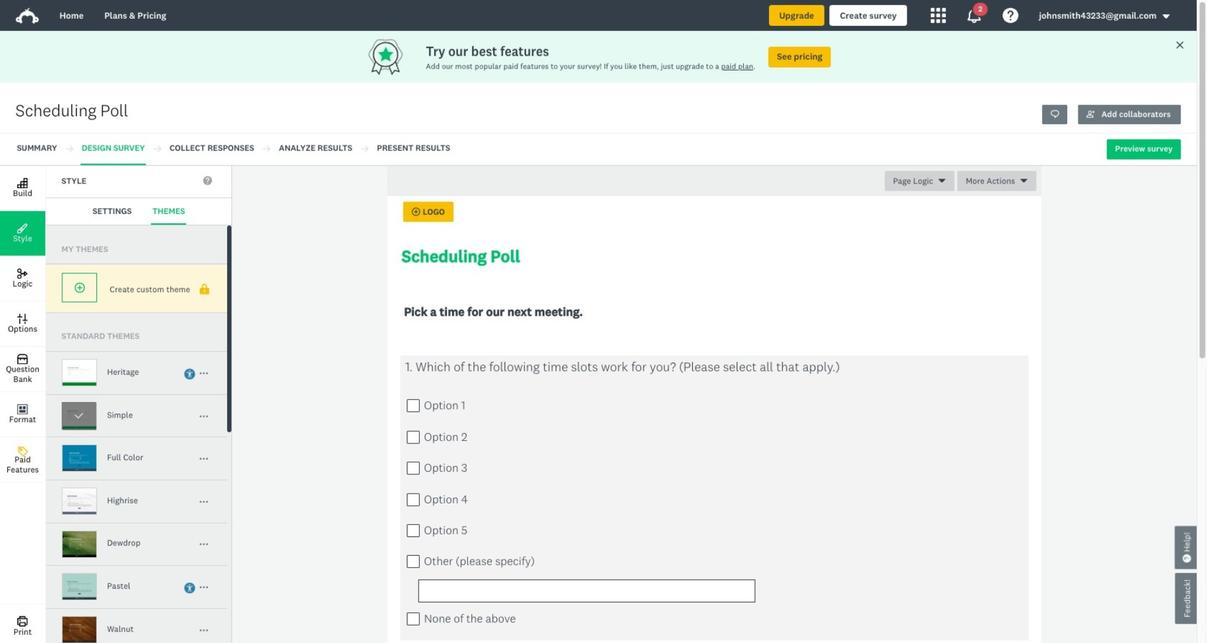 Task type: vqa. For each thing, say whether or not it's contained in the screenshot.
DocumentClone image
no



Task type: locate. For each thing, give the bounding box(es) containing it.
1 products icon image from the left
[[931, 8, 946, 23]]

products icon image
[[931, 8, 946, 23], [967, 8, 982, 23]]

2 products icon image from the left
[[967, 8, 982, 23]]

surveymonkey logo image
[[16, 8, 39, 24]]

help icon image
[[1003, 8, 1019, 23]]

1 horizontal spatial products icon image
[[967, 8, 982, 23]]

0 horizontal spatial products icon image
[[931, 8, 946, 23]]



Task type: describe. For each thing, give the bounding box(es) containing it.
rewards image
[[366, 36, 426, 78]]

Other (please specify) text field
[[418, 580, 755, 603]]

dropdown arrow image
[[1162, 12, 1171, 21]]



